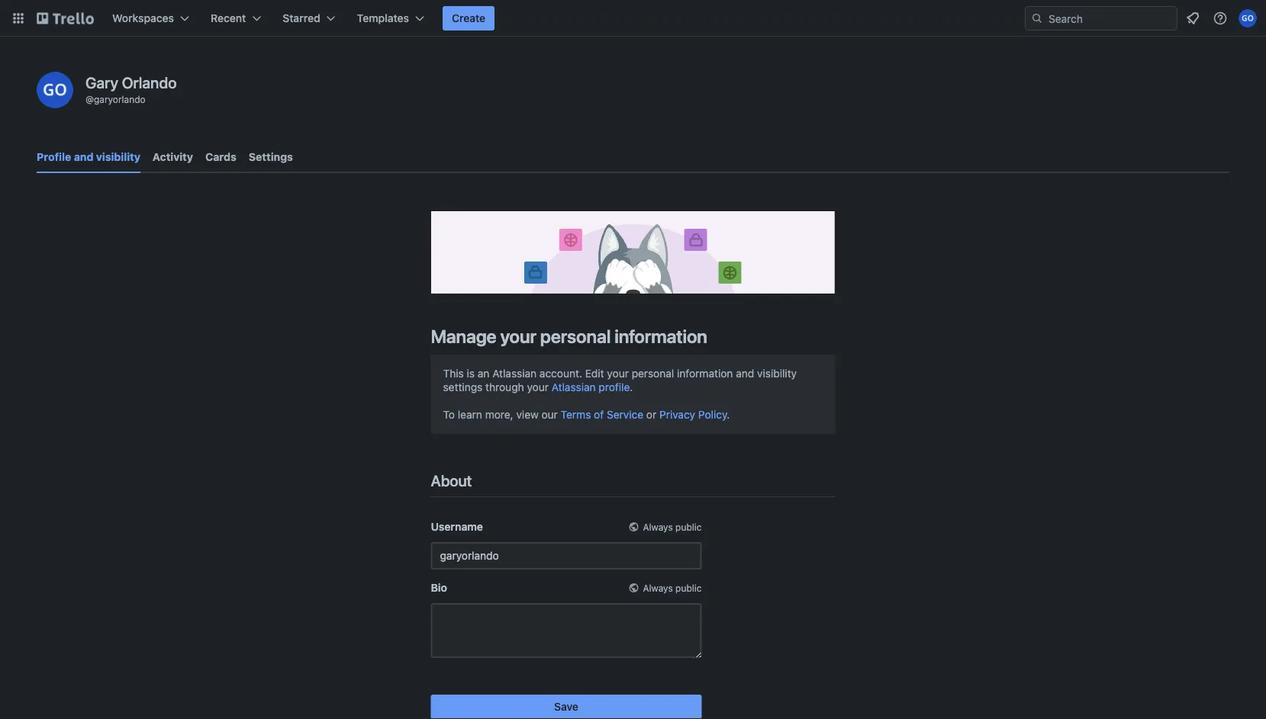Task type: vqa. For each thing, say whether or not it's contained in the screenshot.
the Workspace navigation collapse icon
no



Task type: locate. For each thing, give the bounding box(es) containing it.
. up service
[[630, 381, 633, 394]]

personal up or on the bottom right of page
[[632, 367, 674, 380]]

1 public from the top
[[676, 522, 702, 533]]

atlassian up through
[[492, 367, 537, 380]]

terms of service or privacy policy .
[[561, 409, 730, 421]]

and inside this is an atlassian account. edit your personal information and visibility settings through your
[[736, 367, 754, 380]]

activity
[[153, 151, 193, 163]]

always public for bio
[[643, 583, 702, 594]]

0 vertical spatial personal
[[540, 326, 611, 347]]

visibility
[[96, 151, 140, 163], [757, 367, 797, 380]]

bio
[[431, 582, 447, 594]]

0 horizontal spatial visibility
[[96, 151, 140, 163]]

0 vertical spatial and
[[74, 151, 93, 163]]

your down account.
[[527, 381, 549, 394]]

gary orlando (garyorlando) image
[[1239, 9, 1257, 27]]

and
[[74, 151, 93, 163], [736, 367, 754, 380]]

create
[[452, 12, 486, 24]]

0 notifications image
[[1184, 9, 1202, 27]]

always
[[643, 522, 673, 533], [643, 583, 673, 594]]

activity link
[[153, 143, 193, 171]]

privacy
[[659, 409, 695, 421]]

account.
[[540, 367, 582, 380]]

your
[[500, 326, 536, 347], [607, 367, 629, 380], [527, 381, 549, 394]]

open information menu image
[[1213, 11, 1228, 26]]

atlassian profile
[[552, 381, 630, 394]]

edit
[[585, 367, 604, 380]]

atlassian profile link
[[552, 381, 630, 394]]

0 horizontal spatial and
[[74, 151, 93, 163]]

gary orlando @ garyorlando
[[85, 73, 177, 105]]

2 always from the top
[[643, 583, 673, 594]]

your up profile
[[607, 367, 629, 380]]

public for bio
[[676, 583, 702, 594]]

0 horizontal spatial personal
[[540, 326, 611, 347]]

always public
[[643, 522, 702, 533], [643, 583, 702, 594]]

0 vertical spatial atlassian
[[492, 367, 537, 380]]

1 vertical spatial public
[[676, 583, 702, 594]]

information inside this is an atlassian account. edit your personal information and visibility settings through your
[[677, 367, 733, 380]]

1 horizontal spatial visibility
[[757, 367, 797, 380]]

profile and visibility link
[[37, 143, 140, 173]]

1 horizontal spatial atlassian
[[552, 381, 596, 394]]

1 vertical spatial atlassian
[[552, 381, 596, 394]]

1 vertical spatial always
[[643, 583, 673, 594]]

2 public from the top
[[676, 583, 702, 594]]

1 always from the top
[[643, 522, 673, 533]]

recent button
[[202, 6, 270, 31]]

0 vertical spatial always
[[643, 522, 673, 533]]

information up policy
[[677, 367, 733, 380]]

this
[[443, 367, 464, 380]]

0 horizontal spatial atlassian
[[492, 367, 537, 380]]

orlando
[[122, 73, 177, 91]]

2 always public from the top
[[643, 583, 702, 594]]

search image
[[1031, 12, 1043, 24]]

view
[[516, 409, 539, 421]]

visibility inside this is an atlassian account. edit your personal information and visibility settings through your
[[757, 367, 797, 380]]

. right privacy
[[727, 409, 730, 421]]

your up through
[[500, 326, 536, 347]]

personal
[[540, 326, 611, 347], [632, 367, 674, 380]]

0 vertical spatial public
[[676, 522, 702, 533]]

save
[[554, 701, 578, 713]]

atlassian down account.
[[552, 381, 596, 394]]

.
[[630, 381, 633, 394], [727, 409, 730, 421]]

1 horizontal spatial personal
[[632, 367, 674, 380]]

1 vertical spatial and
[[736, 367, 754, 380]]

atlassian
[[492, 367, 537, 380], [552, 381, 596, 394]]

privacy policy link
[[659, 409, 727, 421]]

and inside 'profile and visibility' link
[[74, 151, 93, 163]]

personal up account.
[[540, 326, 611, 347]]

1 vertical spatial information
[[677, 367, 733, 380]]

2 vertical spatial your
[[527, 381, 549, 394]]

profile
[[37, 151, 71, 163]]

1 vertical spatial personal
[[632, 367, 674, 380]]

through
[[485, 381, 524, 394]]

information
[[614, 326, 707, 347], [677, 367, 733, 380]]

1 horizontal spatial .
[[727, 409, 730, 421]]

0 vertical spatial information
[[614, 326, 707, 347]]

0 vertical spatial .
[[630, 381, 633, 394]]

1 always public from the top
[[643, 522, 702, 533]]

create button
[[443, 6, 495, 31]]

1 horizontal spatial and
[[736, 367, 754, 380]]

0 horizontal spatial .
[[630, 381, 633, 394]]

1 vertical spatial always public
[[643, 583, 702, 594]]

1 vertical spatial visibility
[[757, 367, 797, 380]]

to
[[443, 409, 455, 421]]

public
[[676, 522, 702, 533], [676, 583, 702, 594]]

workspaces
[[112, 12, 174, 24]]

information up this is an atlassian account. edit your personal information and visibility settings through your
[[614, 326, 707, 347]]

0 vertical spatial always public
[[643, 522, 702, 533]]



Task type: describe. For each thing, give the bounding box(es) containing it.
of
[[594, 409, 604, 421]]

or
[[646, 409, 657, 421]]

an
[[478, 367, 490, 380]]

this is an atlassian account. edit your personal information and visibility settings through your
[[443, 367, 797, 394]]

templates button
[[348, 6, 434, 31]]

settings
[[443, 381, 483, 394]]

policy
[[698, 409, 727, 421]]

starred button
[[273, 6, 345, 31]]

atlassian inside this is an atlassian account. edit your personal information and visibility settings through your
[[492, 367, 537, 380]]

cards link
[[205, 143, 236, 171]]

username
[[431, 521, 483, 533]]

public for username
[[676, 522, 702, 533]]

about
[[431, 472, 472, 489]]

workspaces button
[[103, 6, 198, 31]]

Search field
[[1043, 7, 1177, 30]]

always for username
[[643, 522, 673, 533]]

gary orlando (garyorlando) image
[[37, 72, 73, 108]]

learn
[[458, 409, 482, 421]]

profile and visibility
[[37, 151, 140, 163]]

personal inside this is an atlassian account. edit your personal information and visibility settings through your
[[632, 367, 674, 380]]

manage your personal information
[[431, 326, 707, 347]]

save button
[[431, 695, 702, 720]]

1 vertical spatial your
[[607, 367, 629, 380]]

more,
[[485, 409, 513, 421]]

starred
[[283, 12, 320, 24]]

always for bio
[[643, 583, 673, 594]]

terms of service link
[[561, 409, 644, 421]]

Bio text field
[[431, 604, 702, 658]]

garyorlando
[[94, 94, 145, 105]]

Username text field
[[431, 542, 702, 570]]

always public for username
[[643, 522, 702, 533]]

manage
[[431, 326, 497, 347]]

0 vertical spatial your
[[500, 326, 536, 347]]

0 vertical spatial visibility
[[96, 151, 140, 163]]

is
[[467, 367, 475, 380]]

recent
[[211, 12, 246, 24]]

primary element
[[0, 0, 1266, 37]]

profile
[[599, 381, 630, 394]]

1 vertical spatial .
[[727, 409, 730, 421]]

back to home image
[[37, 6, 94, 31]]

. to learn more, view our
[[443, 381, 633, 421]]

templates
[[357, 12, 409, 24]]

settings
[[249, 151, 293, 163]]

cards
[[205, 151, 236, 163]]

terms
[[561, 409, 591, 421]]

. inside '. to learn more, view our'
[[630, 381, 633, 394]]

service
[[607, 409, 644, 421]]

@
[[85, 94, 94, 105]]

gary
[[85, 73, 118, 91]]

settings link
[[249, 143, 293, 171]]

our
[[542, 409, 558, 421]]



